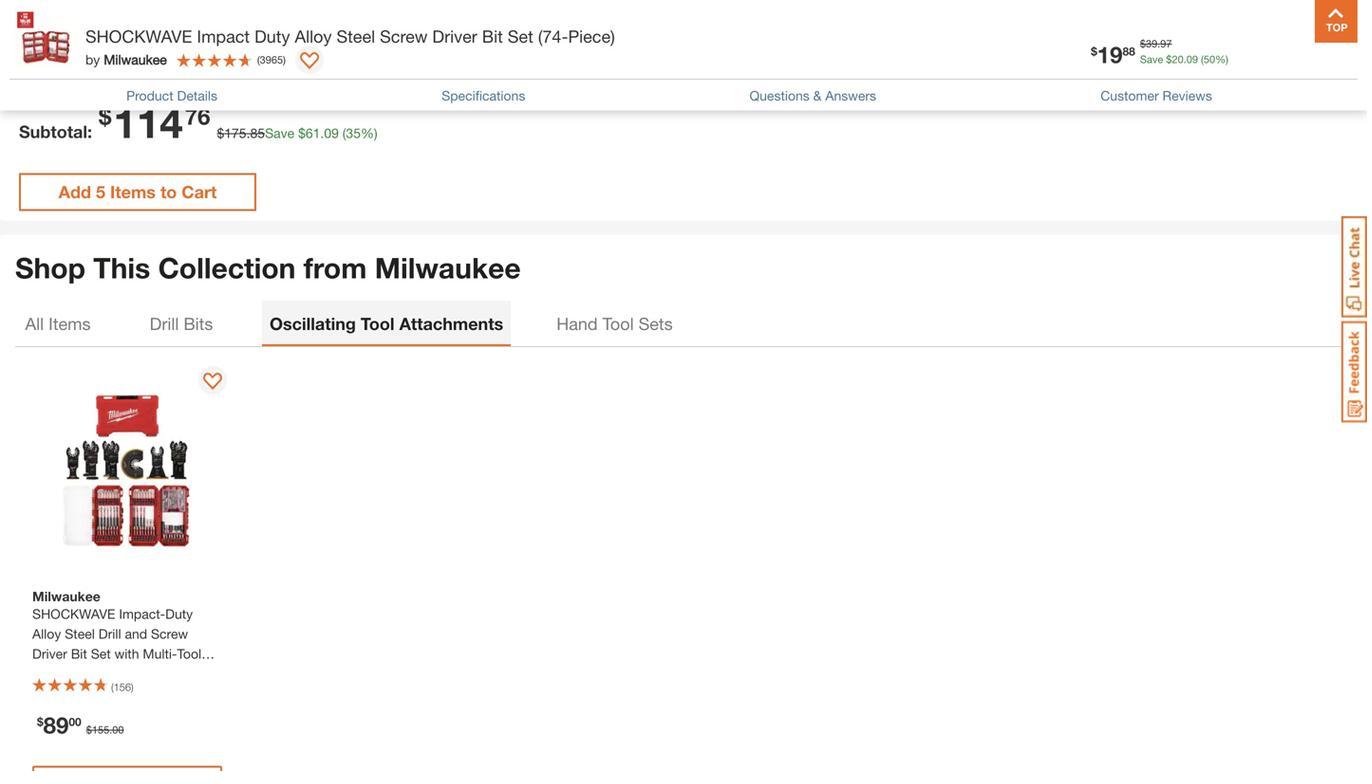 Task type: locate. For each thing, give the bounding box(es) containing it.
1 horizontal spatial %)
[[361, 125, 378, 141]]

steel
[[337, 26, 375, 47], [65, 627, 95, 642]]

answers
[[825, 88, 876, 103]]

1 horizontal spatial drill
[[150, 314, 179, 334]]

0 vertical spatial set
[[508, 26, 533, 47]]

shockwave up blade
[[32, 607, 115, 622]]

drill up with
[[98, 627, 121, 642]]

customer
[[1101, 88, 1159, 103]]

0 horizontal spatial drill
[[98, 627, 121, 642]]

1 vertical spatial items
[[49, 314, 91, 334]]

items right all
[[49, 314, 91, 334]]

)
[[283, 53, 286, 66], [131, 682, 134, 694]]

all items button
[[15, 301, 101, 347]]

&
[[813, 88, 822, 103]]

bits
[[184, 314, 213, 334]]

customer reviews button
[[1101, 86, 1212, 106], [1101, 86, 1212, 106]]

00
[[69, 716, 81, 729], [112, 725, 124, 737]]

shop this collection from milwaukee
[[15, 251, 521, 285]]

details
[[177, 88, 217, 103]]

tool right oscillating
[[361, 314, 395, 334]]

steel inside milwaukee shockwave impact-duty alloy steel drill and screw driver bit set with multi-tool blade set (109-piece)
[[65, 627, 95, 642]]

customer reviews
[[1101, 88, 1212, 103]]

1 horizontal spatial milwaukee
[[104, 52, 167, 67]]

$ 19 88 $ 39 . 97 save $ 20 . 09 ( 50 %) up customer reviews
[[1091, 38, 1229, 68]]

0 horizontal spatial screw
[[151, 627, 188, 642]]

1 horizontal spatial duty
[[255, 26, 290, 47]]

save inside $ 19 97 $ 30 . 97 save $
[[295, 50, 318, 63]]

and
[[125, 627, 147, 642]]

milwaukee up attachments
[[375, 251, 521, 285]]

19 inside $ 19 97 $ 30 . 97 save $
[[252, 38, 277, 65]]

0 horizontal spatial piece)
[[125, 667, 161, 682]]

1 vertical spatial )
[[131, 682, 134, 694]]

items
[[110, 182, 156, 202], [49, 314, 91, 334]]

1 horizontal spatial items
[[110, 182, 156, 202]]

0 horizontal spatial 09
[[129, 50, 140, 63]]

85
[[250, 125, 265, 141]]

97 right the 29
[[528, 35, 539, 47]]

2 horizontal spatial set
[[508, 26, 533, 47]]

00 left the '155'
[[69, 716, 81, 729]]

oscillating tool attachments button
[[262, 301, 511, 347]]

feedback link image
[[1342, 321, 1367, 423]]

19
[[40, 38, 65, 65], [252, 38, 277, 65], [465, 38, 490, 65], [1097, 41, 1123, 68]]

piece) inside milwaukee shockwave impact-duty alloy steel drill and screw driver bit set with multi-tool blade set (109-piece)
[[125, 667, 161, 682]]

1 horizontal spatial screw
[[380, 26, 428, 47]]

$ 19 97 $ 29 . 97
[[458, 35, 539, 65]]

set
[[508, 26, 533, 47], [91, 647, 111, 662], [70, 667, 90, 682]]

1 horizontal spatial display image
[[300, 52, 319, 71]]

0 vertical spatial items
[[110, 182, 156, 202]]

0 vertical spatial duty
[[255, 26, 290, 47]]

visualtabs tab list
[[15, 301, 1352, 347]]

hand tool sets
[[557, 314, 673, 334]]

tool left sets
[[602, 314, 634, 334]]

driver inside milwaukee shockwave impact-duty alloy steel drill and screw driver bit set with multi-tool blade set (109-piece)
[[32, 647, 67, 662]]

76
[[185, 103, 210, 130]]

0 horizontal spatial milwaukee
[[32, 589, 100, 605]]

1 horizontal spatial )
[[283, 53, 286, 66]]

0 horizontal spatial alloy
[[32, 627, 61, 642]]

0 vertical spatial driver
[[432, 26, 477, 47]]

with
[[114, 647, 139, 662]]

duty up ( 3965 )
[[255, 26, 290, 47]]

0 horizontal spatial bit
[[71, 647, 87, 662]]

1 vertical spatial bit
[[71, 647, 87, 662]]

1 vertical spatial alloy
[[32, 627, 61, 642]]

set up (109-
[[91, 647, 111, 662]]

50 up reviews
[[1204, 53, 1215, 66]]

$
[[82, 35, 88, 47], [295, 35, 301, 47], [507, 35, 513, 47], [1140, 38, 1146, 50], [33, 42, 40, 56], [246, 42, 252, 56], [458, 42, 465, 56], [1091, 45, 1097, 58], [108, 50, 114, 63], [321, 50, 327, 63], [1166, 53, 1172, 66], [99, 103, 111, 130], [217, 125, 224, 141], [298, 125, 306, 141], [37, 716, 43, 729], [86, 725, 92, 737]]

save left "61"
[[265, 125, 294, 141]]

00 right the '155'
[[112, 725, 124, 737]]

0 horizontal spatial tool
[[177, 647, 201, 662]]

shockwave impact-duty alloy steel drill and screw driver bit set with multi-tool blade set (109-piece) image
[[23, 367, 232, 575]]

29
[[513, 35, 525, 47]]

piece) down with
[[125, 667, 161, 682]]

milwaukee shockwave impact-duty alloy steel drill and screw driver bit set with multi-tool blade set (109-piece)
[[32, 589, 201, 682]]

19 up customer
[[1097, 41, 1123, 68]]

0 horizontal spatial driver
[[32, 647, 67, 662]]

bit left the 29
[[482, 26, 503, 47]]

. inside $ 89 00 $ 155 . 00
[[109, 725, 112, 737]]

duty up multi-
[[165, 607, 193, 622]]

save
[[82, 50, 106, 63], [295, 50, 318, 63], [1140, 53, 1163, 66], [265, 125, 294, 141]]

display image down bits
[[203, 373, 222, 392]]

to
[[160, 182, 177, 202]]

product details button
[[126, 86, 217, 106], [126, 86, 217, 106]]

0 horizontal spatial items
[[49, 314, 91, 334]]

product details
[[126, 88, 217, 103]]

175
[[224, 125, 246, 141]]

1 horizontal spatial 09
[[324, 125, 339, 141]]

1 vertical spatial display image
[[203, 373, 222, 392]]

0 horizontal spatial steel
[[65, 627, 95, 642]]

tool for oscillating
[[361, 314, 395, 334]]

drill
[[150, 314, 179, 334], [98, 627, 121, 642]]

2 horizontal spatial 09
[[1187, 53, 1198, 66]]

product
[[126, 88, 173, 103]]

50
[[146, 50, 158, 63], [1204, 53, 1215, 66]]

09 inside subtotal: $ 114 76 $ 175 . 85 save $ 61 . 09 ( 35 %)
[[324, 125, 339, 141]]

88 up customer
[[1123, 45, 1135, 58]]

19 left 'by'
[[40, 38, 65, 65]]

97 inside 1 / 5 group
[[103, 35, 114, 47]]

1 vertical spatial drill
[[98, 627, 121, 642]]

0 horizontal spatial 20
[[114, 50, 126, 63]]

piece)
[[568, 26, 615, 47], [125, 667, 161, 682]]

0 horizontal spatial $ 19 88 $ 39 . 97 save $ 20 . 09 ( 50 %)
[[33, 35, 171, 65]]

61
[[306, 125, 320, 141]]

top button
[[1315, 0, 1358, 43]]

save down 30
[[295, 50, 318, 63]]

1 horizontal spatial 39
[[1146, 38, 1158, 50]]

2 vertical spatial milwaukee
[[32, 589, 100, 605]]

1 horizontal spatial bit
[[482, 26, 503, 47]]

2 horizontal spatial %)
[[1215, 53, 1229, 66]]

1 vertical spatial screw
[[151, 627, 188, 642]]

1 vertical spatial steel
[[65, 627, 95, 642]]

1 horizontal spatial steel
[[337, 26, 375, 47]]

1 vertical spatial duty
[[165, 607, 193, 622]]

items right 5
[[110, 182, 156, 202]]

20 up reviews
[[1172, 53, 1184, 66]]

tool inside button
[[602, 314, 634, 334]]

display image
[[300, 52, 319, 71], [203, 373, 222, 392]]

0 vertical spatial bit
[[482, 26, 503, 47]]

reviews
[[1163, 88, 1212, 103]]

screw inside milwaukee shockwave impact-duty alloy steel drill and screw driver bit set with multi-tool blade set (109-piece)
[[151, 627, 188, 642]]

%) inside subtotal: $ 114 76 $ 175 . 85 save $ 61 . 09 ( 35 %)
[[361, 125, 378, 141]]

1 horizontal spatial alloy
[[295, 26, 332, 47]]

39 up 'by'
[[88, 35, 100, 47]]

shockwave impact duty alloy steel screw driver bit set (74-piece)
[[85, 26, 615, 47]]

1 vertical spatial piece)
[[125, 667, 161, 682]]

0 horizontal spatial 39
[[88, 35, 100, 47]]

97 up by milwaukee
[[103, 35, 114, 47]]

from
[[304, 251, 367, 285]]

0 horizontal spatial 50
[[146, 50, 158, 63]]

save up customer reviews
[[1140, 53, 1163, 66]]

1 horizontal spatial piece)
[[568, 26, 615, 47]]

1 horizontal spatial tool
[[361, 314, 395, 334]]

milwaukee up blade
[[32, 589, 100, 605]]

09
[[129, 50, 140, 63], [1187, 53, 1198, 66], [324, 125, 339, 141]]

tool
[[361, 314, 395, 334], [602, 314, 634, 334], [177, 647, 201, 662]]

add
[[59, 182, 91, 202]]

tool for hand
[[602, 314, 634, 334]]

3965
[[260, 53, 283, 66]]

shockwave
[[85, 26, 192, 47], [32, 607, 115, 622]]

display image down 30
[[300, 52, 319, 71]]

specifications button
[[442, 86, 525, 106], [442, 86, 525, 106]]

1 horizontal spatial driver
[[432, 26, 477, 47]]

0 horizontal spatial )
[[131, 682, 134, 694]]

114
[[113, 97, 183, 147]]

milwaukee
[[104, 52, 167, 67], [375, 251, 521, 285], [32, 589, 100, 605]]

.
[[100, 35, 103, 47], [312, 35, 315, 47], [525, 35, 528, 47], [1158, 38, 1160, 50], [126, 50, 129, 63], [1184, 53, 1187, 66], [246, 125, 250, 141], [320, 125, 324, 141], [109, 725, 112, 737]]

steel right 30
[[337, 26, 375, 47]]

alloy
[[295, 26, 332, 47], [32, 627, 61, 642]]

( inside 1 / 5 group
[[143, 50, 146, 63]]

%)
[[158, 50, 171, 63], [1215, 53, 1229, 66], [361, 125, 378, 141]]

tool inside button
[[361, 314, 395, 334]]

. inside $ 19 97 $ 30 . 97 save $
[[312, 35, 315, 47]]

2 horizontal spatial tool
[[602, 314, 634, 334]]

88 inside 1 / 5 group
[[65, 42, 78, 56]]

questions & answers button
[[750, 86, 876, 106], [750, 86, 876, 106]]

driver left the 29
[[432, 26, 477, 47]]

2 vertical spatial set
[[70, 667, 90, 682]]

$ 19 88 $ 39 . 97 save $ 20 . 09 ( 50 %) up product
[[33, 35, 171, 65]]

20
[[114, 50, 126, 63], [1172, 53, 1184, 66]]

1 horizontal spatial set
[[91, 647, 111, 662]]

driver
[[432, 26, 477, 47], [32, 647, 67, 662]]

0 vertical spatial )
[[283, 53, 286, 66]]

09 up product
[[129, 50, 140, 63]]

0 vertical spatial piece)
[[568, 26, 615, 47]]

19 left 30
[[252, 38, 277, 65]]

09 up reviews
[[1187, 53, 1198, 66]]

shockwave up by milwaukee
[[85, 26, 192, 47]]

1 vertical spatial shockwave
[[32, 607, 115, 622]]

milwaukee up product
[[104, 52, 167, 67]]

hand tool sets button
[[549, 301, 680, 347]]

by
[[85, 52, 100, 67]]

duty
[[255, 26, 290, 47], [165, 607, 193, 622]]

09 right "61"
[[324, 125, 339, 141]]

driver up blade
[[32, 647, 67, 662]]

(74-
[[538, 26, 568, 47]]

88 left 'by'
[[65, 42, 78, 56]]

1 vertical spatial milwaukee
[[375, 251, 521, 285]]

97
[[103, 35, 114, 47], [315, 35, 327, 47], [528, 35, 539, 47], [1160, 38, 1172, 50], [277, 42, 290, 56], [490, 42, 503, 56]]

0 horizontal spatial duty
[[165, 607, 193, 622]]

bit
[[482, 26, 503, 47], [71, 647, 87, 662]]

19 left the 29
[[465, 38, 490, 65]]

50 up product
[[146, 50, 158, 63]]

09 inside 1 / 5 group
[[129, 50, 140, 63]]

bit left with
[[71, 647, 87, 662]]

items inside add 5 items to cart button
[[110, 182, 156, 202]]

0 horizontal spatial 88
[[65, 42, 78, 56]]

save right "product image"
[[82, 50, 106, 63]]

0 vertical spatial drill
[[150, 314, 179, 334]]

piece) right the 29
[[568, 26, 615, 47]]

3 / 5 group
[[444, 0, 647, 93]]

by milwaukee
[[85, 52, 167, 67]]

drill left bits
[[150, 314, 179, 334]]

1 vertical spatial driver
[[32, 647, 67, 662]]

20 right 'by'
[[114, 50, 126, 63]]

88
[[65, 42, 78, 56], [1123, 45, 1135, 58]]

subtotal: $ 114 76 $ 175 . 85 save $ 61 . 09 ( 35 %)
[[19, 97, 378, 147]]

39 up customer reviews
[[1146, 38, 1158, 50]]

bit inside milwaukee shockwave impact-duty alloy steel drill and screw driver bit set with multi-tool blade set (109-piece)
[[71, 647, 87, 662]]

$ 19 88 $ 39 . 97 save $ 20 . 09 ( 50 %)
[[33, 35, 171, 65], [1091, 38, 1229, 68]]

39
[[88, 35, 100, 47], [1146, 38, 1158, 50]]

19 inside 1 / 5 group
[[40, 38, 65, 65]]

0 horizontal spatial %)
[[158, 50, 171, 63]]

20 inside 1 / 5 group
[[114, 50, 126, 63]]

set left (74-
[[508, 26, 533, 47]]

2 / 5 group
[[231, 0, 434, 93]]

tool right with
[[177, 647, 201, 662]]

steel up (109-
[[65, 627, 95, 642]]

0 vertical spatial screw
[[380, 26, 428, 47]]

screw
[[380, 26, 428, 47], [151, 627, 188, 642]]

set left (109-
[[70, 667, 90, 682]]

(
[[143, 50, 146, 63], [1201, 53, 1204, 66], [257, 53, 260, 66], [343, 125, 346, 141], [111, 682, 114, 694]]



Task type: vqa. For each thing, say whether or not it's contained in the screenshot.
product
yes



Task type: describe. For each thing, give the bounding box(es) containing it.
0 vertical spatial display image
[[300, 52, 319, 71]]

0 vertical spatial milwaukee
[[104, 52, 167, 67]]

89
[[43, 712, 69, 739]]

0 horizontal spatial set
[[70, 667, 90, 682]]

2 horizontal spatial milwaukee
[[375, 251, 521, 285]]

oscillating tool attachments
[[270, 314, 503, 334]]

0 vertical spatial alloy
[[295, 26, 332, 47]]

1 / 5 group
[[19, 0, 222, 93]]

0 horizontal spatial 00
[[69, 716, 81, 729]]

156
[[114, 682, 131, 694]]

0 horizontal spatial display image
[[203, 373, 222, 392]]

add 5 items to cart button
[[19, 173, 256, 211]]

blade
[[32, 667, 66, 682]]

drill inside drill bits button
[[150, 314, 179, 334]]

questions
[[750, 88, 810, 103]]

drill inside milwaukee shockwave impact-duty alloy steel drill and screw driver bit set with multi-tool blade set (109-piece)
[[98, 627, 121, 642]]

attachments
[[399, 314, 503, 334]]

cart
[[182, 182, 217, 202]]

questions & answers
[[750, 88, 876, 103]]

save inside 1 / 5 group
[[82, 50, 106, 63]]

19 inside $ 19 97 $ 29 . 97
[[465, 38, 490, 65]]

hand
[[557, 314, 598, 334]]

items inside all items button
[[49, 314, 91, 334]]

1 horizontal spatial $ 19 88 $ 39 . 97 save $ 20 . 09 ( 50 %)
[[1091, 38, 1229, 68]]

product image image
[[14, 9, 76, 71]]

5
[[96, 182, 105, 202]]

live chat image
[[1342, 216, 1367, 318]]

impact
[[197, 26, 250, 47]]

35
[[346, 125, 361, 141]]

$ 19 88 $ 39 . 97 save $ 20 . 09 ( 50 %) inside 1 / 5 group
[[33, 35, 171, 65]]

97 right 30
[[315, 35, 327, 47]]

1 vertical spatial set
[[91, 647, 111, 662]]

tool inside milwaukee shockwave impact-duty alloy steel drill and screw driver bit set with multi-tool blade set (109-piece)
[[177, 647, 201, 662]]

97 left the 29
[[490, 42, 503, 56]]

milwaukee inside milwaukee shockwave impact-duty alloy steel drill and screw driver bit set with multi-tool blade set (109-piece)
[[32, 589, 100, 605]]

( 3965 )
[[257, 53, 286, 66]]

multi-
[[143, 647, 177, 662]]

) for ( 156 )
[[131, 682, 134, 694]]

shop
[[15, 251, 85, 285]]

4 / 5 group
[[656, 0, 859, 93]]

duty inside milwaukee shockwave impact-duty alloy steel drill and screw driver bit set with multi-tool blade set (109-piece)
[[165, 607, 193, 622]]

$ 19 97 $ 30 . 97 save $
[[246, 35, 327, 65]]

all items
[[25, 314, 91, 334]]

0 vertical spatial shockwave
[[85, 26, 192, 47]]

50 inside 1 / 5 group
[[146, 50, 158, 63]]

1 horizontal spatial 00
[[112, 725, 124, 737]]

(109-
[[94, 667, 125, 682]]

39 inside 1 / 5 group
[[88, 35, 100, 47]]

impact-
[[119, 607, 165, 622]]

sets
[[639, 314, 673, 334]]

subtotal:
[[19, 122, 92, 142]]

drill bits
[[150, 314, 213, 334]]

155
[[92, 725, 109, 737]]

1 horizontal spatial 88
[[1123, 45, 1135, 58]]

save inside subtotal: $ 114 76 $ 175 . 85 save $ 61 . 09 ( 35 %)
[[265, 125, 294, 141]]

add 5 items to cart
[[59, 182, 217, 202]]

this
[[93, 251, 150, 285]]

1 horizontal spatial 20
[[1172, 53, 1184, 66]]

. inside $ 19 97 $ 29 . 97
[[525, 35, 528, 47]]

all
[[25, 314, 44, 334]]

1 horizontal spatial 50
[[1204, 53, 1215, 66]]

alloy inside milwaukee shockwave impact-duty alloy steel drill and screw driver bit set with multi-tool blade set (109-piece)
[[32, 627, 61, 642]]

collection
[[158, 251, 296, 285]]

97 up customer reviews
[[1160, 38, 1172, 50]]

( 156 )
[[111, 682, 134, 694]]

97 left 30
[[277, 42, 290, 56]]

( inside subtotal: $ 114 76 $ 175 . 85 save $ 61 . 09 ( 35 %)
[[343, 125, 346, 141]]

30
[[301, 35, 312, 47]]

shockwave inside milwaukee shockwave impact-duty alloy steel drill and screw driver bit set with multi-tool blade set (109-piece)
[[32, 607, 115, 622]]

drill bits button
[[139, 301, 224, 347]]

specifications
[[442, 88, 525, 103]]

) for ( 3965 )
[[283, 53, 286, 66]]

%) inside 1 / 5 group
[[158, 50, 171, 63]]

0 vertical spatial steel
[[337, 26, 375, 47]]

oscillating
[[270, 314, 356, 334]]

$ 89 00 $ 155 . 00
[[37, 712, 124, 739]]



